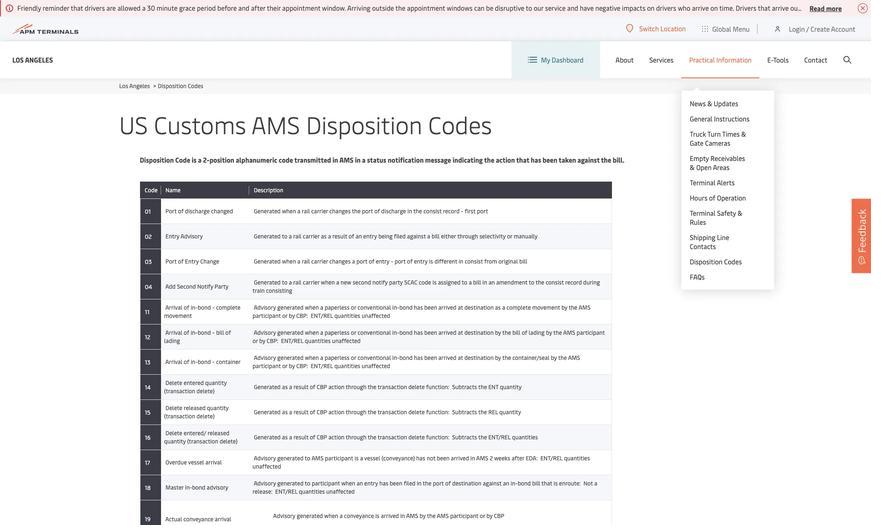 Task type: describe. For each thing, give the bounding box(es) containing it.
entry advisory
[[164, 233, 203, 240]]

destination for complete
[[465, 304, 494, 312]]

advisory generated when a paperless or conventional in‑bond has been arrived at destination as a complete movement by the ams participant or by cbp:  ent/rel quantities unaffected
[[253, 304, 591, 320]]

paperless for unaffected
[[325, 304, 350, 312]]

ent/rel inside advisory generated when a paperless or conventional in‑bond has been arrived at destination as a complete movement by the ams participant or by cbp:  ent/rel quantities unaffected
[[311, 312, 333, 320]]

subtracts for ent
[[453, 383, 478, 391]]

quantity inside the delete released quantity (transaction delete)
[[207, 404, 229, 412]]

filed inside the advisory generated to participant when an entry has been filed in the port of destination against an in‑bond bill that is enroute:  not a release:  ent/rel quantities unaffected
[[404, 480, 416, 488]]

of inside the advisory generated to participant when an entry has been filed in the port of destination against an in‑bond bill that is enroute:  not a release:  ent/rel quantities unaffected
[[446, 480, 451, 488]]

close alert image
[[859, 3, 869, 13]]

result for generated as a result of cbp action through the transaction delete function:  subtracts the ent/rel quantities
[[294, 434, 309, 442]]

through right either
[[458, 233, 479, 240]]

conventional inside the advisory generated when a paperless or conventional in‑bond has been arrived at destination by the container/seal by the ams participant or by cbp:  ent/rel quantities unaffected
[[358, 354, 391, 362]]

arrival for overdue vessel arrival
[[206, 459, 222, 467]]

when inside advisory generated when a paperless or conventional in‑bond has been arrived at destination by the bill of lading by the ams participant or by cbp:  ent/rel quantities unaffected
[[305, 329, 319, 337]]

los angeles
[[12, 55, 53, 64]]

arrived inside advisory generated to ams participant is a vessel (conveyance) has not been arrived in ams 2 weeks after eda:  ent/rel quantities unaffected
[[451, 455, 469, 463]]

carrier for notify
[[303, 279, 320, 287]]

2 appointment from the left
[[407, 3, 446, 12]]

quantity inside delete entered quantity (transaction delete)
[[205, 379, 227, 387]]

has inside the advisory generated when a paperless or conventional in‑bond has been arrived at destination by the container/seal by the ams participant or by cbp:  ent/rel quantities unaffected
[[414, 354, 423, 362]]

bill inside arrival of in‑bond ‑ bill of lading
[[216, 329, 224, 337]]

services button
[[650, 41, 674, 78]]

disposition right >
[[158, 82, 187, 90]]

been inside advisory generated to ams participant is a vessel (conveyance) has not been arrived in ams 2 weeks after eda:  ent/rel quantities unaffected
[[437, 455, 450, 463]]

rail for generated when a rail carrier changes the port of discharge in the consist record ‑ first port
[[302, 207, 310, 215]]

in‑bond inside arrival of in‑bond ‑ bill of lading
[[191, 329, 211, 337]]

port inside the advisory generated to participant when an entry has been filed in the port of destination against an in‑bond bill that is enroute:  not a release:  ent/rel quantities unaffected
[[433, 480, 444, 488]]

2 on from the left
[[711, 3, 719, 12]]

feedback button
[[853, 199, 872, 273]]

actual conveyance arrival
[[164, 516, 231, 523]]

at for complete
[[458, 304, 464, 312]]

read more
[[810, 4, 843, 13]]

line
[[718, 233, 730, 242]]

is inside advisory generated to ams participant is a vessel (conveyance) has not been arrived in ams 2 weeks after eda:  ent/rel quantities unaffected
[[355, 455, 359, 463]]

terminal alerts link
[[691, 178, 751, 187]]

complete inside arrival of in‑bond ‑ complete movement
[[216, 304, 241, 312]]

generated for generated as a result of cbp action through the transaction delete function:  subtracts the ent quantity
[[254, 383, 281, 391]]

indicating
[[453, 155, 483, 165]]

1 and from the left
[[239, 3, 250, 12]]

allowed
[[118, 3, 141, 12]]

in right transmitted
[[333, 155, 339, 165]]

action for generated as a result of cbp action through the transaction delete function:  subtracts the rel quantity
[[329, 409, 345, 416]]

movement inside advisory generated when a paperless or conventional in‑bond has been arrived at destination as a complete movement by the ams participant or by cbp:  ent/rel quantities unaffected
[[533, 304, 561, 312]]

generated when a rail carrier changes a port of entry ‑ port of entry is different in consist from original bill
[[253, 258, 528, 266]]

angeles for los angeles > disposition codes
[[129, 82, 150, 90]]

bill inside generated to a rail carrier when a new second notify party scac code is assigned to a bill in an amendment to the consist record during train consisting
[[474, 279, 482, 287]]

entered/
[[184, 430, 206, 437]]

alphanumeric
[[236, 155, 278, 165]]

(transaction inside delete entered/ released quantity (transaction delete)
[[187, 438, 218, 446]]

entry up notify on the left of the page
[[376, 258, 390, 266]]

being
[[379, 233, 393, 240]]

not
[[427, 455, 436, 463]]

carrier for entry
[[312, 258, 328, 266]]

1 horizontal spatial code
[[175, 155, 190, 165]]

quantities inside the advisory generated to participant when an entry has been filed in the port of destination against an in‑bond bill that is enroute:  not a release:  ent/rel quantities unaffected
[[299, 488, 325, 496]]

status
[[367, 155, 387, 165]]

impacts
[[623, 3, 646, 12]]

practical
[[690, 55, 716, 64]]

the inside generated to a rail carrier when a new second notify party scac code is assigned to a bill in an amendment to the consist record during train consisting
[[536, 279, 545, 287]]

updates
[[715, 99, 739, 108]]

arrival of in‑bond ‑ bill of lading
[[164, 329, 231, 345]]

conventional for quantities
[[358, 329, 391, 337]]

weeks
[[495, 455, 511, 463]]

login / create account
[[790, 24, 856, 33]]

advisory generated when a paperless or conventional in‑bond has been arrived at destination by the bill of lading by the ams participant or by cbp:  ent/rel quantities unaffected
[[253, 329, 605, 345]]

ent/rel inside advisory generated when a paperless or conventional in‑bond has been arrived at destination by the bill of lading by the ams participant or by cbp:  ent/rel quantities unaffected
[[281, 337, 304, 345]]

us customs ams disposition codes
[[119, 108, 493, 141]]

terminal safety & rules
[[691, 209, 743, 227]]

entry up scac at the bottom left
[[414, 258, 428, 266]]

port of entry change
[[164, 258, 220, 266]]

arrived for bill
[[439, 329, 457, 337]]

code inside generated to a rail carrier when a new second notify party scac code is assigned to a bill in an amendment to the consist record during train consisting
[[419, 279, 432, 287]]

during
[[584, 279, 601, 287]]

general
[[691, 114, 713, 123]]

general instructions
[[691, 114, 750, 123]]

a inside the advisory generated to participant when an entry has been filed in the port of destination against an in‑bond bill that is enroute:  not a release:  ent/rel quantities unaffected
[[595, 480, 598, 488]]

in‑bond inside advisory generated when a paperless or conventional in‑bond has been arrived at destination as a complete movement by the ams participant or by cbp:  ent/rel quantities unaffected
[[393, 304, 413, 312]]

disposition up name
[[140, 155, 174, 165]]

port for port of entry change
[[166, 258, 177, 266]]

generated for advisory generated to ams participant is a vessel (conveyance) has not been arrived in ams 2 weeks after eda:  ent/rel quantities unaffected
[[278, 455, 304, 463]]

new
[[341, 279, 352, 287]]

through for generated as a result of cbp action through the transaction delete function:  subtracts the ent/rel quantities
[[346, 434, 367, 442]]

generated for generated as a result of cbp action through the transaction delete function:  subtracts the ent/rel quantities
[[254, 434, 281, 442]]

arriving
[[348, 3, 371, 12]]

areas
[[714, 163, 730, 172]]

1 outside from the left
[[372, 3, 394, 12]]

advisory for advisory generated when a paperless or conventional in‑bond has been arrived at destination by the bill of lading by the ams participant or by cbp:  ent/rel quantities unaffected
[[254, 329, 276, 337]]

safety
[[718, 209, 737, 218]]

los for los angeles > disposition codes
[[119, 82, 128, 90]]

0 horizontal spatial against
[[407, 233, 426, 240]]

arrival for arrival of in‑bond ‑ complete movement
[[166, 304, 183, 312]]

shipping line contacts
[[691, 233, 730, 251]]

generated for generated to a rail carrier when a new second notify party scac code is assigned to a bill in an amendment to the consist record during train consisting
[[254, 279, 281, 287]]

quantities inside the advisory generated when a paperless or conventional in‑bond has been arrived at destination by the container/seal by the ams participant or by cbp:  ent/rel quantities unaffected
[[335, 362, 361, 370]]

/
[[807, 24, 810, 33]]

about
[[616, 55, 634, 64]]

carrier for an
[[303, 233, 320, 240]]

(conveyance)
[[382, 455, 415, 463]]

when inside the advisory generated when a paperless or conventional in‑bond has been arrived at destination by the container/seal by the ams participant or by cbp:  ent/rel quantities unaffected
[[305, 354, 319, 362]]

hours of operation link
[[691, 193, 751, 202]]

arrival of in‑bond ‑ complete movement
[[164, 304, 241, 320]]

manually
[[514, 233, 538, 240]]

ent/rel inside the advisory generated to participant when an entry has been filed in the port of destination against an in‑bond bill that is enroute:  not a release:  ent/rel quantities unaffected
[[276, 488, 298, 496]]

empty receivables & open areas link
[[691, 154, 751, 172]]

friendly reminder that drivers are allowed a 30 minute grace period before and after their appointment window. arriving outside the appointment windows can be disruptive to our service and have negative impacts on drivers who arrive on time. drivers that arrive outside their appointment w
[[17, 3, 872, 12]]

angeles for los angeles
[[25, 55, 53, 64]]

shipping
[[691, 233, 716, 242]]

a inside advisory generated to ams participant is a vessel (conveyance) has not been arrived in ams 2 weeks after eda:  ent/rel quantities unaffected
[[360, 455, 363, 463]]

arrival for arrival of in‑bond ‑ bill of lading
[[166, 329, 183, 337]]

2
[[490, 455, 493, 463]]

quantities inside advisory generated when a paperless or conventional in‑bond has been arrived at destination as a complete movement by the ams participant or by cbp:  ent/rel quantities unaffected
[[335, 312, 361, 320]]

account
[[832, 24, 856, 33]]

has inside the advisory generated to participant when an entry has been filed in the port of destination against an in‑bond bill that is enroute:  not a release:  ent/rel quantities unaffected
[[380, 480, 389, 488]]

in left status
[[355, 155, 361, 165]]

when inside advisory generated when a paperless or conventional in‑bond has been arrived at destination as a complete movement by the ams participant or by cbp:  ent/rel quantities unaffected
[[305, 304, 319, 312]]

party
[[390, 279, 403, 287]]

‑ up "party"
[[391, 258, 394, 266]]

reminder
[[43, 3, 69, 12]]

truck turn times & gate cameras link
[[691, 129, 751, 148]]

notify
[[373, 279, 388, 287]]

action for generated as a result of cbp action through the transaction delete function:  subtracts the ent quantity
[[329, 383, 345, 391]]

us
[[119, 108, 148, 141]]

generated for generated to a rail carrier as a result of an entry being filed against a bill either through selectivity or manually
[[254, 233, 281, 240]]

in down the advisory generated to participant when an entry has been filed in the port of destination against an in‑bond bill that is enroute:  not a release:  ent/rel quantities unaffected at the bottom of page
[[401, 512, 405, 520]]

unaffected inside advisory generated when a paperless or conventional in‑bond has been arrived at destination by the bill of lading by the ams participant or by cbp:  ent/rel quantities unaffected
[[332, 337, 361, 345]]

14
[[144, 384, 151, 391]]

in‑bond inside the advisory generated when a paperless or conventional in‑bond has been arrived at destination by the container/seal by the ams participant or by cbp:  ent/rel quantities unaffected
[[393, 354, 413, 362]]

disposition codes
[[691, 257, 743, 266]]

alerts
[[718, 178, 736, 187]]

unaffected inside advisory generated to ams participant is a vessel (conveyance) has not been arrived in ams 2 weeks after eda:  ent/rel quantities unaffected
[[253, 463, 281, 471]]

w
[[870, 3, 872, 12]]

terminal safety & rules link
[[691, 209, 751, 227]]

>
[[153, 82, 156, 90]]

delete) inside delete entered/ released quantity (transaction delete)
[[220, 438, 238, 446]]

0 vertical spatial consist
[[424, 207, 442, 215]]

1 vertical spatial consist
[[465, 258, 483, 266]]

in‑bond inside advisory generated when a paperless or conventional in‑bond has been arrived at destination by the bill of lading by the ams participant or by cbp:  ent/rel quantities unaffected
[[393, 329, 413, 337]]

participant inside the advisory generated when a paperless or conventional in‑bond has been arrived at destination by the container/seal by the ams participant or by cbp:  ent/rel quantities unaffected
[[253, 362, 281, 370]]

transaction for ent
[[378, 383, 407, 391]]

as for generated as a result of cbp action through the transaction delete function:  subtracts the ent quantity
[[282, 383, 288, 391]]

participant inside advisory generated when a paperless or conventional in‑bond has been arrived at destination by the bill of lading by the ams participant or by cbp:  ent/rel quantities unaffected
[[577, 329, 605, 337]]

result for generated as a result of cbp action through the transaction delete function:  subtracts the rel quantity
[[294, 409, 309, 416]]

entry inside the advisory generated to participant when an entry has been filed in the port of destination against an in‑bond bill that is enroute:  not a release:  ent/rel quantities unaffected
[[365, 480, 378, 488]]

13
[[144, 358, 151, 366]]

port for port of discharge changed
[[166, 207, 177, 215]]

empty receivables & open areas
[[691, 154, 746, 172]]

arrival for arrival of in‑bond ‑ container
[[166, 358, 183, 366]]

generated as a result of cbp action through the transaction delete function:  subtracts the ent/rel quantities
[[253, 434, 539, 442]]

period
[[197, 3, 216, 12]]

2 arrive from the left
[[773, 3, 790, 12]]

feedback
[[856, 209, 870, 253]]

scac
[[405, 279, 418, 287]]

(transaction for entered
[[164, 388, 195, 395]]

train
[[253, 287, 265, 295]]

ams inside the advisory generated when a paperless or conventional in‑bond has been arrived at destination by the container/seal by the ams participant or by cbp:  ent/rel quantities unaffected
[[569, 354, 581, 362]]

delete for delete released quantity (transaction delete)
[[166, 404, 182, 412]]

time.
[[720, 3, 735, 12]]

empty
[[691, 154, 710, 163]]

advisory generated to participant when an entry has been filed in the port of destination against an in‑bond bill that is enroute:  not a release:  ent/rel quantities unaffected
[[253, 480, 598, 496]]

bill.
[[613, 155, 625, 165]]

destination inside the advisory generated to participant when an entry has been filed in the port of destination against an in‑bond bill that is enroute:  not a release:  ent/rel quantities unaffected
[[453, 480, 482, 488]]

1 horizontal spatial conveyance
[[344, 512, 374, 520]]

after inside advisory generated to ams participant is a vessel (conveyance) has not been arrived in ams 2 weeks after eda:  ent/rel quantities unaffected
[[512, 455, 525, 463]]

disposition up status
[[306, 108, 423, 141]]

unaffected inside the advisory generated to participant when an entry has been filed in the port of destination against an in‑bond bill that is enroute:  not a release:  ent/rel quantities unaffected
[[327, 488, 355, 496]]

2 and from the left
[[568, 3, 579, 12]]

through for generated as a result of cbp action through the transaction delete function:  subtracts the rel quantity
[[346, 409, 367, 416]]

the inside the advisory generated to participant when an entry has been filed in the port of destination against an in‑bond bill that is enroute:  not a release:  ent/rel quantities unaffected
[[423, 480, 432, 488]]

delete for delete entered quantity (transaction delete)
[[166, 379, 182, 387]]

in inside the advisory generated to participant when an entry has been filed in the port of destination against an in‑bond bill that is enroute:  not a release:  ent/rel quantities unaffected
[[417, 480, 422, 488]]

my dashboard button
[[528, 41, 584, 78]]

has inside advisory generated when a paperless or conventional in‑bond has been arrived at destination as a complete movement by the ams participant or by cbp:  ent/rel quantities unaffected
[[414, 304, 423, 312]]

ams inside advisory generated when a paperless or conventional in‑bond has been arrived at destination by the bill of lading by the ams participant or by cbp:  ent/rel quantities unaffected
[[564, 329, 576, 337]]

cbp for generated as a result of cbp action through the transaction delete function:  subtracts the rel quantity
[[317, 409, 327, 416]]

delete for ent/rel
[[409, 434, 425, 442]]

has inside advisory generated to ams participant is a vessel (conveyance) has not been arrived in ams 2 weeks after eda:  ent/rel quantities unaffected
[[417, 455, 426, 463]]

generated for advisory generated to participant when an entry has been filed in the port of destination against an in‑bond bill that is enroute:  not a release:  ent/rel quantities unaffected
[[278, 480, 304, 488]]

& right news
[[708, 99, 713, 108]]

bill inside the advisory generated to participant when an entry has been filed in the port of destination against an in‑bond bill that is enroute:  not a release:  ent/rel quantities unaffected
[[533, 480, 541, 488]]

0 vertical spatial record
[[443, 207, 460, 215]]

been inside the advisory generated when a paperless or conventional in‑bond has been arrived at destination by the container/seal by the ams participant or by cbp:  ent/rel quantities unaffected
[[425, 354, 437, 362]]

quantities inside advisory generated when a paperless or conventional in‑bond has been arrived at destination by the bill of lading by the ams participant or by cbp:  ent/rel quantities unaffected
[[305, 337, 331, 345]]

port of discharge changed
[[164, 207, 233, 215]]

add second notify party
[[164, 283, 229, 291]]

ent/rel inside advisory generated to ams participant is a vessel (conveyance) has not been arrived in ams 2 weeks after eda:  ent/rel quantities unaffected
[[541, 455, 563, 463]]

disposition down contacts
[[691, 257, 723, 266]]

subtracts for rel
[[453, 409, 478, 416]]

rail for generated to a rail carrier as a result of an entry being filed against a bill either through selectivity or manually
[[294, 233, 302, 240]]

16
[[144, 434, 151, 442]]

quantity inside delete entered/ released quantity (transaction delete)
[[164, 438, 186, 446]]

advisory for advisory generated when a paperless or conventional in‑bond has been arrived at destination by the container/seal by the ams participant or by cbp:  ent/rel quantities unaffected
[[254, 354, 276, 362]]

15
[[144, 409, 151, 417]]

entry left being
[[364, 233, 377, 240]]

the inside advisory generated when a paperless or conventional in‑bond has been arrived at destination as a complete movement by the ams participant or by cbp:  ent/rel quantities unaffected
[[569, 304, 578, 312]]

codes for los angeles > disposition codes
[[188, 82, 204, 90]]

& inside truck turn times & gate cameras
[[742, 129, 747, 139]]

rail for generated when a rail carrier changes a port of entry ‑ port of entry is different in consist from original bill
[[302, 258, 310, 266]]

are
[[107, 3, 116, 12]]

generated to a rail carrier when a new second notify party scac code is assigned to a bill in an amendment to the consist record during train consisting
[[253, 279, 601, 295]]

from
[[485, 258, 498, 266]]

2 outside from the left
[[791, 3, 813, 12]]

selectivity
[[480, 233, 506, 240]]

quantities inside advisory generated to ams participant is a vessel (conveyance) has not been arrived in ams 2 weeks after eda:  ent/rel quantities unaffected
[[565, 455, 591, 463]]

quantity right ent
[[500, 383, 522, 391]]

a inside the advisory generated when a paperless or conventional in‑bond has been arrived at destination by the container/seal by the ams participant or by cbp:  ent/rel quantities unaffected
[[321, 354, 324, 362]]

to inside advisory generated to ams participant is a vessel (conveyance) has not been arrived in ams 2 weeks after eda:  ent/rel quantities unaffected
[[305, 455, 311, 463]]

terminal for terminal alerts
[[691, 178, 716, 187]]

entered
[[184, 379, 204, 387]]

a inside advisory generated when a paperless or conventional in‑bond has been arrived at destination by the bill of lading by the ams participant or by cbp:  ent/rel quantities unaffected
[[321, 329, 324, 337]]

general instructions link
[[691, 114, 751, 123]]

that inside the advisory generated to participant when an entry has been filed in the port of destination against an in‑bond bill that is enroute:  not a release:  ent/rel quantities unaffected
[[542, 480, 553, 488]]

generated for generated when a rail carrier changes the port of discharge in the consist record ‑ first port
[[254, 207, 281, 215]]

can
[[475, 3, 485, 12]]

global
[[713, 24, 732, 33]]

1 appointment from the left
[[283, 3, 321, 12]]

‑ left the first
[[461, 207, 464, 215]]

been inside the advisory generated to participant when an entry has been filed in the port of destination against an in‑bond bill that is enroute:  not a release:  ent/rel quantities unaffected
[[390, 480, 403, 488]]



Task type: vqa. For each thing, say whether or not it's contained in the screenshot.
'Updates'
yes



Task type: locate. For each thing, give the bounding box(es) containing it.
is inside the advisory generated to participant when an entry has been filed in the port of destination against an in‑bond bill that is enroute:  not a release:  ent/rel quantities unaffected
[[554, 480, 558, 488]]

& right safety
[[739, 209, 743, 218]]

delete inside the delete released quantity (transaction delete)
[[166, 404, 182, 412]]

1 their from the left
[[267, 3, 281, 12]]

terminal down hours
[[691, 209, 716, 218]]

turn
[[708, 129, 722, 139]]

2 port from the top
[[166, 258, 177, 266]]

‑ inside arrival of in‑bond ‑ bill of lading
[[213, 329, 215, 337]]

1 vertical spatial entry
[[185, 258, 199, 266]]

1 horizontal spatial discharge
[[382, 207, 407, 215]]

(transaction for released
[[164, 413, 195, 421]]

2 transaction from the top
[[378, 409, 407, 416]]

entry left change
[[185, 258, 199, 266]]

container
[[216, 358, 241, 366]]

2 vertical spatial subtracts
[[453, 434, 478, 442]]

0 vertical spatial released
[[184, 404, 206, 412]]

1 vertical spatial code
[[419, 279, 432, 287]]

of inside advisory generated when a paperless or conventional in‑bond has been arrived at destination by the bill of lading by the ams participant or by cbp:  ent/rel quantities unaffected
[[522, 329, 528, 337]]

arrived
[[439, 304, 457, 312], [439, 329, 457, 337], [439, 354, 457, 362], [451, 455, 469, 463], [381, 512, 399, 520]]

result
[[333, 233, 348, 240], [294, 383, 309, 391], [294, 409, 309, 416], [294, 434, 309, 442]]

2 vertical spatial arrival
[[166, 358, 183, 366]]

code right scac at the bottom left
[[419, 279, 432, 287]]

ent/rel inside the advisory generated when a paperless or conventional in‑bond has been arrived at destination by the container/seal by the ams participant or by cbp:  ent/rel quantities unaffected
[[311, 362, 333, 370]]

advisory for advisory generated when a paperless or conventional in‑bond has been arrived at destination as a complete movement by the ams participant or by cbp:  ent/rel quantities unaffected
[[254, 304, 276, 312]]

1 vertical spatial released
[[208, 430, 230, 437]]

5 generated from the top
[[254, 383, 281, 391]]

3 paperless from the top
[[325, 354, 350, 362]]

at for bill
[[458, 329, 464, 337]]

advisory for advisory generated when a conveyance is arrived in ams by the ams participant or by cbp
[[273, 512, 296, 520]]

in left 2
[[471, 455, 476, 463]]

information
[[717, 55, 753, 64]]

truck
[[691, 129, 707, 139]]

a
[[142, 3, 146, 12], [198, 155, 202, 165], [362, 155, 366, 165], [298, 207, 301, 215], [289, 233, 292, 240], [328, 233, 331, 240], [428, 233, 431, 240], [298, 258, 301, 266], [352, 258, 355, 266], [289, 279, 292, 287], [337, 279, 340, 287], [469, 279, 472, 287], [321, 304, 324, 312], [503, 304, 506, 312], [321, 329, 324, 337], [321, 354, 324, 362], [289, 383, 292, 391], [289, 409, 292, 416], [289, 434, 292, 442], [360, 455, 363, 463], [595, 480, 598, 488], [340, 512, 343, 520]]

when inside the advisory generated to participant when an entry has been filed in the port of destination against an in‑bond bill that is enroute:  not a release:  ent/rel quantities unaffected
[[342, 480, 356, 488]]

1 horizontal spatial on
[[711, 3, 719, 12]]

record left the first
[[443, 207, 460, 215]]

transaction for ent/rel
[[378, 434, 407, 442]]

2 changes from the top
[[330, 258, 351, 266]]

3 generated from the top
[[254, 258, 281, 266]]

1 horizontal spatial los
[[119, 82, 128, 90]]

generated inside the advisory generated when a paperless or conventional in‑bond has been arrived at destination by the container/seal by the ams participant or by cbp:  ent/rel quantities unaffected
[[278, 354, 304, 362]]

0 horizontal spatial complete
[[216, 304, 241, 312]]

lading right 12
[[164, 337, 180, 345]]

terminal inside terminal safety & rules
[[691, 209, 716, 218]]

filed right being
[[394, 233, 406, 240]]

as
[[321, 233, 327, 240], [496, 304, 501, 312], [282, 383, 288, 391], [282, 409, 288, 416], [282, 434, 288, 442]]

arrival inside arrival of in‑bond ‑ complete movement
[[166, 304, 183, 312]]

0 vertical spatial filed
[[394, 233, 406, 240]]

consist inside generated to a rail carrier when a new second notify party scac code is assigned to a bill in an amendment to the consist record during train consisting
[[546, 279, 564, 287]]

after right before
[[251, 3, 266, 12]]

port right the first
[[477, 207, 489, 215]]

name
[[164, 186, 181, 194]]

0 horizontal spatial lading
[[164, 337, 180, 345]]

unaffected inside the advisory generated when a paperless or conventional in‑bond has been arrived at destination by the container/seal by the ams participant or by cbp:  ent/rel quantities unaffected
[[362, 362, 391, 370]]

cbp
[[317, 383, 327, 391], [317, 409, 327, 416], [317, 434, 327, 442], [495, 512, 505, 520]]

vessel left "(conveyance)"
[[365, 455, 381, 463]]

1 vertical spatial los
[[119, 82, 128, 90]]

1 changes from the top
[[330, 207, 351, 215]]

vessel right "overdue"
[[188, 459, 204, 467]]

as for generated as a result of cbp action through the transaction delete function:  subtracts the rel quantity
[[282, 409, 288, 416]]

1 horizontal spatial movement
[[533, 304, 561, 312]]

los angeles > disposition codes
[[119, 82, 204, 90]]

been down "(conveyance)"
[[390, 480, 403, 488]]

arrived for container/seal
[[439, 354, 457, 362]]

arrival of in‑bond ‑ container
[[164, 358, 241, 366]]

1 discharge from the left
[[185, 207, 210, 215]]

2 terminal from the top
[[691, 209, 716, 218]]

2 delete from the top
[[409, 409, 425, 416]]

subtracts for ent/rel
[[453, 434, 478, 442]]

consist
[[424, 207, 442, 215], [465, 258, 483, 266], [546, 279, 564, 287]]

transaction for rel
[[378, 409, 407, 416]]

quantity right rel
[[500, 409, 522, 416]]

0 vertical spatial code
[[279, 155, 293, 165]]

delete up generated as a result of cbp action through the transaction delete function:  subtracts the ent/rel quantities at the bottom
[[409, 409, 425, 416]]

1 horizontal spatial against
[[483, 480, 502, 488]]

after right 'weeks'
[[512, 455, 525, 463]]

1 port from the top
[[166, 207, 177, 215]]

0 vertical spatial changes
[[330, 207, 351, 215]]

arrival down add
[[166, 304, 183, 312]]

disposition code is a 2‑position alphanumeric code transmitted in ams in a status notification message indicating the action that has been taken against the bill.
[[140, 155, 625, 165]]

0 horizontal spatial conveyance
[[184, 516, 214, 523]]

generated
[[254, 207, 281, 215], [254, 233, 281, 240], [254, 258, 281, 266], [254, 279, 281, 287], [254, 383, 281, 391], [254, 409, 281, 416], [254, 434, 281, 442]]

2 delete from the top
[[166, 404, 182, 412]]

0 horizontal spatial code
[[143, 186, 158, 194]]

1 conventional from the top
[[358, 304, 391, 312]]

0 horizontal spatial los angeles link
[[12, 55, 53, 65]]

3 delete from the top
[[409, 434, 425, 442]]

3 subtracts from the top
[[453, 434, 478, 442]]

switch
[[640, 24, 660, 33]]

arrive right who
[[693, 3, 710, 12]]

has inside advisory generated when a paperless or conventional in‑bond has been arrived at destination by the bill of lading by the ams participant or by cbp:  ent/rel quantities unaffected
[[414, 329, 423, 337]]

1 horizontal spatial angeles
[[129, 82, 150, 90]]

arrived inside the advisory generated when a paperless or conventional in‑bond has been arrived at destination by the container/seal by the ams participant or by cbp:  ent/rel quantities unaffected
[[439, 354, 457, 362]]

to inside the advisory generated to participant when an entry has been filed in the port of destination against an in‑bond bill that is enroute:  not a release:  ent/rel quantities unaffected
[[305, 480, 311, 488]]

1 vertical spatial arrival
[[215, 516, 231, 523]]

0 vertical spatial delete
[[409, 383, 425, 391]]

0 vertical spatial lading
[[529, 329, 545, 337]]

& inside empty receivables & open areas
[[691, 163, 696, 172]]

in right the different
[[459, 258, 464, 266]]

codes up indicating in the top right of the page
[[429, 108, 493, 141]]

first
[[465, 207, 476, 215]]

changed
[[211, 207, 233, 215]]

1 horizontal spatial consist
[[465, 258, 483, 266]]

(transaction up the entered/
[[164, 413, 195, 421]]

party
[[215, 283, 229, 291]]

arrival right the 13
[[166, 358, 183, 366]]

e-tools
[[768, 55, 790, 64]]

0 horizontal spatial appointment
[[283, 3, 321, 12]]

port up "party"
[[395, 258, 406, 266]]

outside up login at right top
[[791, 3, 813, 12]]

outside right arriving
[[372, 3, 394, 12]]

3 transaction from the top
[[378, 434, 407, 442]]

generated inside the advisory generated to participant when an entry has been filed in the port of destination against an in‑bond bill that is enroute:  not a release:  ent/rel quantities unaffected
[[278, 480, 304, 488]]

has down advisory generated when a paperless or conventional in‑bond has been arrived at destination by the bill of lading by the ams participant or by cbp:  ent/rel quantities unaffected
[[414, 354, 423, 362]]

0 vertical spatial arrival
[[206, 459, 222, 467]]

1 horizontal spatial vessel
[[365, 455, 381, 463]]

generated for generated as a result of cbp action through the transaction delete function:  subtracts the rel quantity
[[254, 409, 281, 416]]

1 vertical spatial conventional
[[358, 329, 391, 337]]

delete inside delete entered/ released quantity (transaction delete)
[[166, 430, 182, 437]]

against inside the advisory generated to participant when an entry has been filed in the port of destination against an in‑bond bill that is enroute:  not a release:  ent/rel quantities unaffected
[[483, 480, 502, 488]]

code up 01 at the left top of the page
[[143, 186, 158, 194]]

0 horizontal spatial code
[[279, 155, 293, 165]]

1 horizontal spatial appointment
[[407, 3, 446, 12]]

drivers left who
[[657, 3, 677, 12]]

been down generated to a rail carrier when a new second notify party scac code is assigned to a bill in an amendment to the consist record during train consisting
[[425, 304, 437, 312]]

drivers
[[85, 3, 105, 12], [657, 3, 677, 12]]

advisory inside the advisory generated when a paperless or conventional in‑bond has been arrived at destination by the container/seal by the ams participant or by cbp:  ent/rel quantities unaffected
[[254, 354, 276, 362]]

generated for advisory generated when a paperless or conventional in‑bond has been arrived at destination as a complete movement by the ams participant or by cbp:  ent/rel quantities unaffected
[[278, 304, 304, 312]]

02
[[144, 233, 152, 241]]

operation
[[718, 193, 747, 202]]

an inside generated to a rail carrier when a new second notify party scac code is assigned to a bill in an amendment to the consist record during train consisting
[[489, 279, 495, 287]]

as inside advisory generated when a paperless or conventional in‑bond has been arrived at destination as a complete movement by the ams participant or by cbp:  ent/rel quantities unaffected
[[496, 304, 501, 312]]

destination for container/seal
[[465, 354, 494, 362]]

& left open on the right of the page
[[691, 163, 696, 172]]

at for container/seal
[[458, 354, 464, 362]]

2 horizontal spatial codes
[[725, 257, 743, 266]]

appointment
[[283, 3, 321, 12], [407, 3, 446, 12], [830, 3, 868, 12]]

open
[[697, 163, 712, 172]]

released inside delete entered/ released quantity (transaction delete)
[[208, 430, 230, 437]]

negative
[[596, 3, 621, 12]]

been down advisory generated when a paperless or conventional in‑bond has been arrived at destination as a complete movement by the ams participant or by cbp:  ent/rel quantities unaffected
[[425, 329, 437, 337]]

2 horizontal spatial appointment
[[830, 3, 868, 12]]

discharge left "changed"
[[185, 207, 210, 215]]

2 arrival from the top
[[166, 329, 183, 337]]

original
[[499, 258, 518, 266]]

appointment left 'window.'
[[283, 3, 321, 12]]

read
[[810, 4, 826, 13]]

0 horizontal spatial entry
[[166, 233, 180, 240]]

actual
[[166, 516, 182, 523]]

1 horizontal spatial codes
[[429, 108, 493, 141]]

paperless inside the advisory generated when a paperless or conventional in‑bond has been arrived at destination by the container/seal by the ams participant or by cbp:  ent/rel quantities unaffected
[[325, 354, 350, 362]]

transmitted
[[295, 155, 331, 165]]

arrived for complete
[[439, 304, 457, 312]]

participant inside advisory generated to ams participant is a vessel (conveyance) has not been arrived in ams 2 weeks after eda:  ent/rel quantities unaffected
[[325, 455, 354, 463]]

more
[[827, 4, 843, 13]]

movement inside arrival of in‑bond ‑ complete movement
[[164, 312, 192, 320]]

appointment up account
[[830, 3, 868, 12]]

before
[[218, 3, 237, 12]]

0 horizontal spatial arrive
[[693, 3, 710, 12]]

generated for advisory generated when a conveyance is arrived in ams by the ams participant or by cbp
[[297, 512, 323, 520]]

has down advisory generated when a paperless or conventional in‑bond has been arrived at destination as a complete movement by the ams participant or by cbp:  ent/rel quantities unaffected
[[414, 329, 423, 337]]

arrival down advisory on the bottom
[[215, 516, 231, 523]]

delete for ent
[[409, 383, 425, 391]]

appointment left windows
[[407, 3, 446, 12]]

delete down the advisory generated when a paperless or conventional in‑bond has been arrived at destination by the container/seal by the ams participant or by cbp:  ent/rel quantities unaffected
[[409, 383, 425, 391]]

0 vertical spatial port
[[166, 207, 177, 215]]

7 generated from the top
[[254, 434, 281, 442]]

0 horizontal spatial consist
[[424, 207, 442, 215]]

against right taken
[[578, 155, 600, 165]]

in down advisory generated to ams participant is a vessel (conveyance) has not been arrived in ams 2 weeks after eda:  ent/rel quantities unaffected
[[417, 480, 422, 488]]

transaction up generated as a result of cbp action through the transaction delete function:  subtracts the ent/rel quantities at the bottom
[[378, 409, 407, 416]]

changes for the
[[330, 207, 351, 215]]

delete inside delete entered quantity (transaction delete)
[[166, 379, 182, 387]]

action
[[496, 155, 515, 165], [329, 383, 345, 391], [329, 409, 345, 416], [329, 434, 345, 442]]

services
[[650, 55, 674, 64]]

disposition codes link
[[691, 257, 751, 266]]

2 their from the left
[[815, 3, 828, 12]]

action for generated as a result of cbp action through the transaction delete function:  subtracts the ent/rel quantities
[[329, 434, 345, 442]]

carrier for discharge
[[312, 207, 328, 215]]

0 vertical spatial entry
[[166, 233, 180, 240]]

consist up either
[[424, 207, 442, 215]]

paperless
[[325, 304, 350, 312], [325, 329, 350, 337], [325, 354, 350, 362]]

discharge
[[185, 207, 210, 215], [382, 207, 407, 215]]

1 drivers from the left
[[85, 3, 105, 12]]

windows
[[447, 3, 473, 12]]

1 vertical spatial at
[[458, 329, 464, 337]]

0 vertical spatial (transaction
[[164, 388, 195, 395]]

has left not
[[417, 455, 426, 463]]

& right "times"
[[742, 129, 747, 139]]

0 vertical spatial against
[[578, 155, 600, 165]]

switch location button
[[627, 24, 687, 33]]

lading inside advisory generated when a paperless or conventional in‑bond has been arrived at destination by the bill of lading by the ams participant or by cbp:  ent/rel quantities unaffected
[[529, 329, 545, 337]]

arrive right the "drivers"
[[773, 3, 790, 12]]

consist left during
[[546, 279, 564, 287]]

2 vertical spatial codes
[[725, 257, 743, 266]]

arrival right 12
[[166, 329, 183, 337]]

1 horizontal spatial arrive
[[773, 3, 790, 12]]

2 discharge from the left
[[382, 207, 407, 215]]

friendly
[[17, 3, 41, 12]]

& inside terminal safety & rules
[[739, 209, 743, 218]]

advisory for advisory generated to ams participant is a vessel (conveyance) has not been arrived in ams 2 weeks after eda:  ent/rel quantities unaffected
[[254, 455, 276, 463]]

in inside advisory generated to ams participant is a vessel (conveyance) has not been arrived in ams 2 weeks after eda:  ent/rel quantities unaffected
[[471, 455, 476, 463]]

1 delete from the top
[[166, 379, 182, 387]]

2 horizontal spatial against
[[578, 155, 600, 165]]

is inside generated to a rail carrier when a new second notify party scac code is assigned to a bill in an amendment to the consist record during train consisting
[[433, 279, 437, 287]]

menu
[[734, 24, 751, 33]]

(transaction down 'entered'
[[164, 388, 195, 395]]

1 subtracts from the top
[[453, 383, 478, 391]]

switch location
[[640, 24, 687, 33]]

2 vertical spatial (transaction
[[187, 438, 218, 446]]

0 horizontal spatial record
[[443, 207, 460, 215]]

1 horizontal spatial released
[[208, 430, 230, 437]]

destination
[[465, 304, 494, 312], [465, 329, 494, 337], [465, 354, 494, 362], [453, 480, 482, 488]]

1 vertical spatial lading
[[164, 337, 180, 345]]

advisory for advisory generated to participant when an entry has been filed in the port of destination against an in‑bond bill that is enroute:  not a release:  ent/rel quantities unaffected
[[254, 480, 276, 488]]

conventional for unaffected
[[358, 304, 391, 312]]

1 horizontal spatial their
[[815, 3, 828, 12]]

on left time.
[[711, 3, 719, 12]]

paperless inside advisory generated when a paperless or conventional in‑bond has been arrived at destination as a complete movement by the ams participant or by cbp:  ent/rel quantities unaffected
[[325, 304, 350, 312]]

released inside the delete released quantity (transaction delete)
[[184, 404, 206, 412]]

complete down party
[[216, 304, 241, 312]]

1 vertical spatial arrival
[[166, 329, 183, 337]]

generated inside advisory generated to ams participant is a vessel (conveyance) has not been arrived in ams 2 weeks after eda:  ent/rel quantities unaffected
[[278, 455, 304, 463]]

1 generated from the top
[[254, 207, 281, 215]]

codes up customs
[[188, 82, 204, 90]]

through down generated as a result of cbp action through the transaction delete function:  subtracts the rel quantity
[[346, 434, 367, 442]]

their
[[267, 3, 281, 12], [815, 3, 828, 12]]

&
[[708, 99, 713, 108], [742, 129, 747, 139], [691, 163, 696, 172], [739, 209, 743, 218]]

complete inside advisory generated when a paperless or conventional in‑bond has been arrived at destination as a complete movement by the ams participant or by cbp:  ent/rel quantities unaffected
[[507, 304, 531, 312]]

paperless for quantities
[[325, 329, 350, 337]]

released right the entered/
[[208, 430, 230, 437]]

destination for bill
[[465, 329, 494, 337]]

delete for delete entered/ released quantity (transaction delete)
[[166, 430, 182, 437]]

advisory inside advisory generated to ams participant is a vessel (conveyance) has not been arrived in ams 2 weeks after eda:  ent/rel quantities unaffected
[[254, 455, 276, 463]]

12
[[144, 333, 151, 341]]

1 on from the left
[[648, 3, 655, 12]]

delete up advisory generated to ams participant is a vessel (conveyance) has not been arrived in ams 2 weeks after eda:  ent/rel quantities unaffected
[[409, 434, 425, 442]]

0 vertical spatial codes
[[188, 82, 204, 90]]

2 vertical spatial conventional
[[358, 354, 391, 362]]

participant inside the advisory generated to participant when an entry has been filed in the port of destination against an in‑bond bill that is enroute:  not a release:  ent/rel quantities unaffected
[[312, 480, 340, 488]]

0 horizontal spatial on
[[648, 3, 655, 12]]

1 vertical spatial codes
[[429, 108, 493, 141]]

6 generated from the top
[[254, 409, 281, 416]]

30
[[147, 3, 155, 12]]

3 appointment from the left
[[830, 3, 868, 12]]

terminal
[[691, 178, 716, 187], [691, 209, 716, 218]]

my dashboard
[[542, 55, 584, 64]]

1 vertical spatial code
[[143, 186, 158, 194]]

generated for generated when a rail carrier changes a port of entry ‑ port of entry is different in consist from original bill
[[254, 258, 281, 266]]

arrival inside arrival of in‑bond ‑ bill of lading
[[166, 329, 183, 337]]

generated inside advisory generated when a paperless or conventional in‑bond has been arrived at destination by the bill of lading by the ams participant or by cbp:  ent/rel quantities unaffected
[[278, 329, 304, 337]]

conventional inside advisory generated when a paperless or conventional in‑bond has been arrived at destination as a complete movement by the ams participant or by cbp:  ent/rel quantities unaffected
[[358, 304, 391, 312]]

1 terminal from the top
[[691, 178, 716, 187]]

1 vertical spatial port
[[166, 258, 177, 266]]

transaction up generated as a result of cbp action through the transaction delete function:  subtracts the rel quantity
[[378, 383, 407, 391]]

port down not
[[433, 480, 444, 488]]

disruptive
[[495, 3, 525, 12]]

discharge up generated to a rail carrier as a result of an entry being filed against a bill either through selectivity or manually
[[382, 207, 407, 215]]

generated to a rail carrier as a result of an entry being filed against a bill either through selectivity or manually
[[253, 233, 538, 240]]

against right being
[[407, 233, 426, 240]]

0 vertical spatial after
[[251, 3, 266, 12]]

1 horizontal spatial los angeles link
[[119, 82, 150, 90]]

0 vertical spatial delete
[[166, 379, 182, 387]]

0 horizontal spatial discharge
[[185, 207, 210, 215]]

as for generated as a result of cbp action through the transaction delete function:  subtracts the ent/rel quantities
[[282, 434, 288, 442]]

in up generated to a rail carrier as a result of an entry being filed against a bill either through selectivity or manually
[[408, 207, 413, 215]]

1 vertical spatial (transaction
[[164, 413, 195, 421]]

2 vertical spatial delete
[[166, 430, 182, 437]]

advisory inside the advisory generated to participant when an entry has been filed in the port of destination against an in‑bond bill that is enroute:  not a release:  ent/rel quantities unaffected
[[254, 480, 276, 488]]

0 horizontal spatial after
[[251, 3, 266, 12]]

cbp for generated as a result of cbp action through the transaction delete function:  subtracts the ent/rel quantities
[[317, 434, 327, 442]]

rel
[[489, 409, 499, 416]]

los for los angeles
[[12, 55, 24, 64]]

arrival up advisory on the bottom
[[206, 459, 222, 467]]

advisory generated when a conveyance is arrived in ams by the ams participant or by cbp
[[273, 512, 505, 520]]

destination inside advisory generated when a paperless or conventional in‑bond has been arrived at destination as a complete movement by the ams participant or by cbp:  ent/rel quantities unaffected
[[465, 304, 494, 312]]

1 vertical spatial against
[[407, 233, 426, 240]]

destination inside advisory generated when a paperless or conventional in‑bond has been arrived at destination by the bill of lading by the ams participant or by cbp:  ent/rel quantities unaffected
[[465, 329, 494, 337]]

in down from
[[483, 279, 488, 287]]

delete) for released
[[197, 413, 215, 421]]

3 delete from the top
[[166, 430, 182, 437]]

minute
[[157, 3, 178, 12]]

‑ for advisory generated when a paperless or conventional in‑bond has been arrived at destination as a complete movement by the ams participant or by cbp:  ent/rel quantities unaffected
[[213, 304, 215, 312]]

3 at from the top
[[458, 354, 464, 362]]

been right not
[[437, 455, 450, 463]]

1 vertical spatial delete
[[409, 409, 425, 416]]

arrived inside advisory generated when a paperless or conventional in‑bond has been arrived at destination by the bill of lading by the ams participant or by cbp:  ent/rel quantities unaffected
[[439, 329, 457, 337]]

conventional inside advisory generated when a paperless or conventional in‑bond has been arrived at destination by the bill of lading by the ams participant or by cbp:  ent/rel quantities unaffected
[[358, 329, 391, 337]]

has down "(conveyance)"
[[380, 480, 389, 488]]

cbp for generated as a result of cbp action through the transaction delete function:  subtracts the ent quantity
[[317, 383, 327, 391]]

my
[[542, 55, 551, 64]]

quantity up "overdue"
[[164, 438, 186, 446]]

at inside advisory generated when a paperless or conventional in‑bond has been arrived at destination by the bill of lading by the ams participant or by cbp:  ent/rel quantities unaffected
[[458, 329, 464, 337]]

2 generated from the top
[[254, 233, 281, 240]]

1 vertical spatial changes
[[330, 258, 351, 266]]

1 complete from the left
[[216, 304, 241, 312]]

0 vertical spatial los angeles link
[[12, 55, 53, 65]]

transaction up "(conveyance)"
[[378, 434, 407, 442]]

drivers left 'are'
[[85, 3, 105, 12]]

2 drivers from the left
[[657, 3, 677, 12]]

when inside generated to a rail carrier when a new second notify party scac code is assigned to a bill in an amendment to the consist record during train consisting
[[321, 279, 335, 287]]

1 vertical spatial los angeles link
[[119, 82, 150, 90]]

been
[[543, 155, 558, 165], [425, 304, 437, 312], [425, 329, 437, 337], [425, 354, 437, 362], [437, 455, 450, 463], [390, 480, 403, 488]]

times
[[723, 129, 741, 139]]

after
[[251, 3, 266, 12], [512, 455, 525, 463]]

of inside arrival of in‑bond ‑ complete movement
[[184, 304, 189, 312]]

have
[[580, 3, 594, 12]]

arrival for actual conveyance arrival
[[215, 516, 231, 523]]

been inside advisory generated when a paperless or conventional in‑bond has been arrived at destination as a complete movement by the ams participant or by cbp:  ent/rel quantities unaffected
[[425, 304, 437, 312]]

0 horizontal spatial outside
[[372, 3, 394, 12]]

rail for generated to a rail carrier when a new second notify party scac code is assigned to a bill in an amendment to the consist record during train consisting
[[294, 279, 302, 287]]

1 vertical spatial after
[[512, 455, 525, 463]]

and right before
[[239, 3, 250, 12]]

0 horizontal spatial and
[[239, 3, 250, 12]]

in‑bond inside the advisory generated to participant when an entry has been filed in the port of destination against an in‑bond bill that is enroute:  not a release:  ent/rel quantities unaffected
[[511, 480, 531, 488]]

0 vertical spatial delete)
[[197, 388, 215, 395]]

1 paperless from the top
[[325, 304, 350, 312]]

generated for advisory generated when a paperless or conventional in‑bond has been arrived at destination by the container/seal by the ams participant or by cbp:  ent/rel quantities unaffected
[[278, 354, 304, 362]]

terminal for terminal safety & rules
[[691, 209, 716, 218]]

and left have
[[568, 3, 579, 12]]

changes for a
[[330, 258, 351, 266]]

been down advisory generated when a paperless or conventional in‑bond has been arrived at destination by the bill of lading by the ams participant or by cbp:  ent/rel quantities unaffected
[[425, 354, 437, 362]]

been left taken
[[543, 155, 558, 165]]

0 vertical spatial arrival
[[166, 304, 183, 312]]

2 horizontal spatial consist
[[546, 279, 564, 287]]

record inside generated to a rail carrier when a new second notify party scac code is assigned to a bill in an amendment to the consist record during train consisting
[[566, 279, 582, 287]]

1 arrival from the top
[[166, 304, 183, 312]]

service
[[546, 3, 566, 12]]

4 generated from the top
[[254, 279, 281, 287]]

drivers
[[737, 3, 757, 12]]

rules
[[691, 218, 707, 227]]

1 horizontal spatial and
[[568, 3, 579, 12]]

0 horizontal spatial vessel
[[188, 459, 204, 467]]

port down name
[[166, 207, 177, 215]]

vessel inside advisory generated to ams participant is a vessel (conveyance) has not been arrived in ams 2 weeks after eda:  ent/rel quantities unaffected
[[365, 455, 381, 463]]

‑ for advisory generated when a paperless or conventional in‑bond has been arrived at destination by the bill of lading by the ams participant or by cbp:  ent/rel quantities unaffected
[[213, 329, 215, 337]]

generated when a rail carrier changes the port of discharge in the consist record ‑ first port
[[253, 207, 489, 215]]

delete released quantity (transaction delete)
[[164, 404, 229, 421]]

rail
[[302, 207, 310, 215], [294, 233, 302, 240], [302, 258, 310, 266], [294, 279, 302, 287]]

2 subtracts from the top
[[453, 409, 478, 416]]

1 at from the top
[[458, 304, 464, 312]]

delete) inside the delete released quantity (transaction delete)
[[197, 413, 215, 421]]

code left transmitted
[[279, 155, 293, 165]]

1 transaction from the top
[[378, 383, 407, 391]]

about button
[[616, 41, 634, 78]]

through for generated as a result of cbp action through the transaction delete function:  subtracts the ent quantity
[[346, 383, 367, 391]]

ams inside advisory generated when a paperless or conventional in‑bond has been arrived at destination as a complete movement by the ams participant or by cbp:  ent/rel quantities unaffected
[[579, 304, 591, 312]]

generated for advisory generated when a paperless or conventional in‑bond has been arrived at destination by the bill of lading by the ams participant or by cbp:  ent/rel quantities unaffected
[[278, 329, 304, 337]]

‑ left container
[[213, 358, 215, 366]]

in‑bond inside arrival of in‑bond ‑ complete movement
[[191, 304, 211, 312]]

participant inside advisory generated when a paperless or conventional in‑bond has been arrived at destination as a complete movement by the ams participant or by cbp:  ent/rel quantities unaffected
[[253, 312, 281, 320]]

bill inside advisory generated when a paperless or conventional in‑bond has been arrived at destination by the bill of lading by the ams participant or by cbp:  ent/rel quantities unaffected
[[513, 329, 521, 337]]

truck turn times & gate cameras
[[691, 129, 747, 148]]

customs
[[154, 108, 246, 141]]

port up second
[[357, 258, 368, 266]]

0 vertical spatial conventional
[[358, 304, 391, 312]]

lading up container/seal
[[529, 329, 545, 337]]

result for generated as a result of cbp action through the transaction delete function:  subtracts the ent quantity
[[294, 383, 309, 391]]

port
[[362, 207, 373, 215], [477, 207, 489, 215], [357, 258, 368, 266], [395, 258, 406, 266], [433, 480, 444, 488]]

2 vertical spatial delete)
[[220, 438, 238, 446]]

unaffected inside advisory generated when a paperless or conventional in‑bond has been arrived at destination as a complete movement by the ams participant or by cbp:  ent/rel quantities unaffected
[[362, 312, 391, 320]]

arrived inside advisory generated when a paperless or conventional in‑bond has been arrived at destination as a complete movement by the ams participant or by cbp:  ent/rel quantities unaffected
[[439, 304, 457, 312]]

1 arrive from the left
[[693, 3, 710, 12]]

arrival
[[206, 459, 222, 467], [215, 516, 231, 523]]

in inside generated to a rail carrier when a new second notify party scac code is assigned to a bill in an amendment to the consist record during train consisting
[[483, 279, 488, 287]]

0 vertical spatial subtracts
[[453, 383, 478, 391]]

record
[[443, 207, 460, 215], [566, 279, 582, 287]]

change
[[200, 258, 220, 266]]

on right impacts
[[648, 3, 655, 12]]

consisting
[[266, 287, 292, 295]]

quantities
[[335, 312, 361, 320], [305, 337, 331, 345], [335, 362, 361, 370], [513, 434, 539, 442], [565, 455, 591, 463], [299, 488, 325, 496]]

3 arrival from the top
[[166, 358, 183, 366]]

code
[[175, 155, 190, 165], [143, 186, 158, 194]]

practical information
[[690, 55, 753, 64]]

1 vertical spatial delete
[[166, 404, 182, 412]]

through up generated as a result of cbp action through the transaction delete function:  subtracts the rel quantity
[[346, 383, 367, 391]]

notify
[[197, 283, 213, 291]]

codes for us customs ams disposition codes
[[429, 108, 493, 141]]

port up generated to a rail carrier as a result of an entry being filed against a bill either through selectivity or manually
[[362, 207, 373, 215]]

2 complete from the left
[[507, 304, 531, 312]]

delete) for entered
[[197, 388, 215, 395]]

delete left 'entered'
[[166, 379, 182, 387]]

2 vertical spatial against
[[483, 480, 502, 488]]

0 vertical spatial los
[[12, 55, 24, 64]]

(transaction inside the delete released quantity (transaction delete)
[[164, 413, 195, 421]]

has down generated to a rail carrier when a new second notify party scac code is assigned to a bill in an amendment to the consist record during train consisting
[[414, 304, 423, 312]]

0 vertical spatial paperless
[[325, 304, 350, 312]]

1 horizontal spatial entry
[[185, 258, 199, 266]]

entry right 02
[[166, 233, 180, 240]]

terminal down open on the right of the page
[[691, 178, 716, 187]]

1 vertical spatial record
[[566, 279, 582, 287]]

‑ for advisory generated when a paperless or conventional in‑bond has been arrived at destination by the container/seal by the ams participant or by cbp:  ent/rel quantities unaffected
[[213, 358, 215, 366]]

lading inside arrival of in‑bond ‑ bill of lading
[[164, 337, 180, 345]]

entry up advisory generated when a conveyance is arrived in ams by the ams participant or by cbp
[[365, 480, 378, 488]]

delete for rel
[[409, 409, 425, 416]]

2 paperless from the top
[[325, 329, 350, 337]]

not
[[584, 480, 594, 488]]

3 conventional from the top
[[358, 354, 391, 362]]

generated inside advisory generated when a paperless or conventional in‑bond has been arrived at destination as a complete movement by the ams participant or by cbp:  ent/rel quantities unaffected
[[278, 304, 304, 312]]

been inside advisory generated when a paperless or conventional in‑bond has been arrived at destination by the bill of lading by the ams participant or by cbp:  ent/rel quantities unaffected
[[425, 329, 437, 337]]

has left taken
[[531, 155, 542, 165]]

2 at from the top
[[458, 329, 464, 337]]

2 vertical spatial delete
[[409, 434, 425, 442]]

(transaction down the entered/
[[187, 438, 218, 446]]

delete) inside delete entered quantity (transaction delete)
[[197, 388, 215, 395]]

2 conventional from the top
[[358, 329, 391, 337]]

0 horizontal spatial codes
[[188, 82, 204, 90]]

0 horizontal spatial movement
[[164, 312, 192, 320]]

1 vertical spatial angeles
[[129, 82, 150, 90]]

1 vertical spatial paperless
[[325, 329, 350, 337]]

1 vertical spatial transaction
[[378, 409, 407, 416]]

codes up the faqs link
[[725, 257, 743, 266]]

port right 03
[[166, 258, 177, 266]]

11
[[144, 308, 150, 316]]

e-
[[768, 55, 774, 64]]

1 delete from the top
[[409, 383, 425, 391]]

1 vertical spatial filed
[[404, 480, 416, 488]]

1 horizontal spatial outside
[[791, 3, 813, 12]]

‑ down party
[[213, 304, 215, 312]]

faqs
[[691, 273, 706, 282]]

through down generated as a result of cbp action through the transaction delete function:  subtracts the ent quantity
[[346, 409, 367, 416]]



